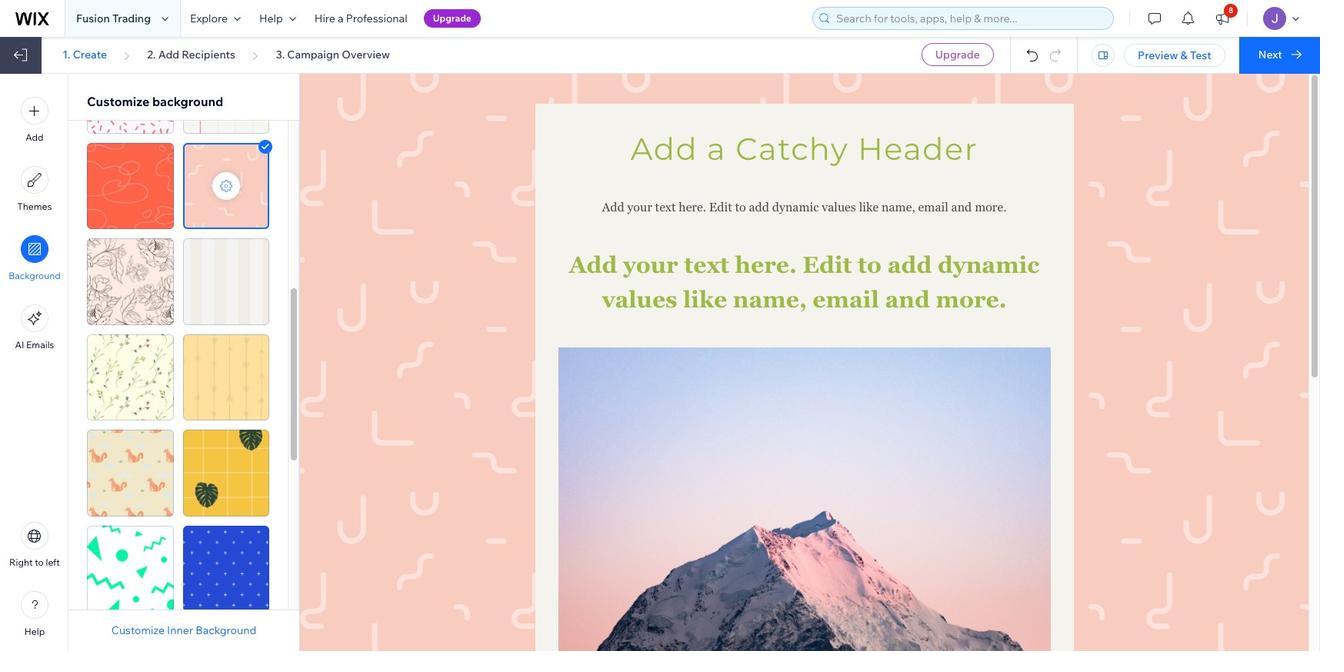 Task type: vqa. For each thing, say whether or not it's contained in the screenshot.
the bottommost Background
yes



Task type: describe. For each thing, give the bounding box(es) containing it.
0 vertical spatial dynamic
[[773, 200, 819, 215]]

customize inner background
[[111, 624, 256, 638]]

upgrade for rightmost the upgrade button
[[936, 48, 980, 62]]

a for professional
[[338, 12, 344, 25]]

catchy
[[736, 130, 849, 168]]

3. campaign overview
[[276, 48, 390, 62]]

right to left
[[9, 557, 60, 569]]

hire
[[315, 12, 336, 25]]

header
[[858, 130, 978, 168]]

add button
[[21, 97, 48, 143]]

0 horizontal spatial edit
[[710, 200, 733, 215]]

1 horizontal spatial here.
[[736, 252, 797, 279]]

fusion
[[76, 12, 110, 25]]

1 horizontal spatial name,
[[882, 200, 916, 215]]

explore
[[190, 12, 228, 25]]

2.
[[147, 48, 156, 62]]

fusion trading
[[76, 12, 151, 25]]

0 vertical spatial your
[[628, 200, 653, 215]]

add inside button
[[26, 132, 44, 143]]

preview & test
[[1138, 48, 1212, 62]]

preview & test button
[[1125, 44, 1226, 67]]

test
[[1191, 48, 1212, 62]]

0 vertical spatial more.
[[975, 200, 1007, 215]]

add inside add your text here. edit to add dynamic values like name, email and more.
[[888, 252, 932, 279]]

right to left button
[[9, 523, 60, 569]]

emails
[[26, 339, 54, 351]]

text inside add your text here. edit to add dynamic values like name, email and more.
[[685, 252, 730, 279]]

hire a professional link
[[305, 0, 417, 37]]

1 vertical spatial name,
[[733, 286, 807, 313]]

8
[[1229, 5, 1234, 15]]

1 horizontal spatial edit
[[803, 252, 852, 279]]

1 vertical spatial and
[[885, 286, 930, 313]]

trading
[[112, 12, 151, 25]]

0 horizontal spatial text
[[655, 200, 676, 215]]

1 horizontal spatial and
[[952, 200, 972, 215]]

left
[[46, 557, 60, 569]]

1.
[[62, 48, 70, 62]]

1 vertical spatial email
[[813, 286, 880, 313]]

0 vertical spatial add
[[749, 200, 770, 215]]

1 vertical spatial background
[[196, 624, 256, 638]]

background button
[[9, 236, 61, 282]]

0 horizontal spatial like
[[684, 286, 727, 313]]

values inside add your text here. edit to add dynamic values like name, email and more.
[[602, 286, 678, 313]]

ai emails
[[15, 339, 54, 351]]

1 vertical spatial add your text here. edit to add dynamic values like name, email and more.
[[569, 252, 1046, 313]]

customize for customize background
[[87, 94, 150, 109]]

add a catchy header
[[631, 130, 978, 168]]

recipients
[[182, 48, 236, 62]]

1 vertical spatial help
[[24, 627, 45, 638]]

1. create link
[[62, 48, 107, 62]]

0 vertical spatial email
[[919, 200, 949, 215]]

1 horizontal spatial upgrade button
[[922, 43, 994, 66]]

1 vertical spatial to
[[858, 252, 882, 279]]

0 vertical spatial like
[[859, 200, 879, 215]]

upgrade for the upgrade button to the top
[[433, 12, 472, 24]]

0 vertical spatial add your text here. edit to add dynamic values like name, email and more.
[[602, 200, 1007, 215]]

1 horizontal spatial help
[[259, 12, 283, 25]]

1 horizontal spatial to
[[735, 200, 746, 215]]

Search for tools, apps, help & more... field
[[832, 8, 1109, 29]]



Task type: locate. For each thing, give the bounding box(es) containing it.
1 vertical spatial like
[[684, 286, 727, 313]]

1 horizontal spatial upgrade
[[936, 48, 980, 62]]

0 vertical spatial and
[[952, 200, 972, 215]]

upgrade button down search for tools, apps, help & more... field
[[922, 43, 994, 66]]

text
[[655, 200, 676, 215], [685, 252, 730, 279]]

customize
[[87, 94, 150, 109], [111, 624, 165, 638]]

0 horizontal spatial a
[[338, 12, 344, 25]]

0 horizontal spatial add
[[749, 200, 770, 215]]

edit
[[710, 200, 733, 215], [803, 252, 852, 279]]

1 vertical spatial upgrade
[[936, 48, 980, 62]]

0 horizontal spatial email
[[813, 286, 880, 313]]

background
[[152, 94, 223, 109]]

campaign
[[287, 48, 339, 62]]

help
[[259, 12, 283, 25], [24, 627, 45, 638]]

2 horizontal spatial to
[[858, 252, 882, 279]]

help down right to left
[[24, 627, 45, 638]]

upgrade right professional
[[433, 12, 472, 24]]

1 horizontal spatial like
[[859, 200, 879, 215]]

1 vertical spatial add
[[888, 252, 932, 279]]

0 horizontal spatial upgrade
[[433, 12, 472, 24]]

1 horizontal spatial add
[[888, 252, 932, 279]]

0 horizontal spatial values
[[602, 286, 678, 313]]

0 vertical spatial upgrade
[[433, 12, 472, 24]]

next button
[[1240, 37, 1321, 74]]

and
[[952, 200, 972, 215], [885, 286, 930, 313]]

email
[[919, 200, 949, 215], [813, 286, 880, 313]]

0 vertical spatial to
[[735, 200, 746, 215]]

0 vertical spatial edit
[[710, 200, 733, 215]]

0 vertical spatial background
[[9, 270, 61, 282]]

customize down create
[[87, 94, 150, 109]]

here.
[[679, 200, 707, 215], [736, 252, 797, 279]]

upgrade
[[433, 12, 472, 24], [936, 48, 980, 62]]

dynamic
[[773, 200, 819, 215], [938, 252, 1040, 279]]

to inside button
[[35, 557, 44, 569]]

background up ai emails button
[[9, 270, 61, 282]]

3.
[[276, 48, 285, 62]]

0 horizontal spatial help
[[24, 627, 45, 638]]

1 vertical spatial upgrade button
[[922, 43, 994, 66]]

themes button
[[17, 166, 52, 212]]

1 vertical spatial here.
[[736, 252, 797, 279]]

background
[[9, 270, 61, 282], [196, 624, 256, 638]]

help up 3.
[[259, 12, 283, 25]]

customize background
[[87, 94, 223, 109]]

add
[[749, 200, 770, 215], [888, 252, 932, 279]]

1 horizontal spatial background
[[196, 624, 256, 638]]

0 vertical spatial name,
[[882, 200, 916, 215]]

&
[[1181, 48, 1188, 62]]

name,
[[882, 200, 916, 215], [733, 286, 807, 313]]

1 vertical spatial customize
[[111, 624, 165, 638]]

help button down right to left
[[21, 592, 48, 638]]

0 horizontal spatial and
[[885, 286, 930, 313]]

0 vertical spatial a
[[338, 12, 344, 25]]

upgrade down search for tools, apps, help & more... field
[[936, 48, 980, 62]]

1 vertical spatial edit
[[803, 252, 852, 279]]

a right hire
[[338, 12, 344, 25]]

to
[[735, 200, 746, 215], [858, 252, 882, 279], [35, 557, 44, 569]]

help button
[[250, 0, 305, 37], [21, 592, 48, 638]]

customize for customize inner background
[[111, 624, 165, 638]]

1 horizontal spatial text
[[685, 252, 730, 279]]

1 horizontal spatial help button
[[250, 0, 305, 37]]

help button up 3.
[[250, 0, 305, 37]]

1 vertical spatial text
[[685, 252, 730, 279]]

background right inner
[[196, 624, 256, 638]]

0 vertical spatial text
[[655, 200, 676, 215]]

1 horizontal spatial values
[[822, 200, 856, 215]]

0 vertical spatial values
[[822, 200, 856, 215]]

right
[[9, 557, 33, 569]]

3. campaign overview link
[[276, 48, 390, 62]]

2. add recipients
[[147, 48, 236, 62]]

2. add recipients link
[[147, 48, 236, 62]]

more.
[[975, 200, 1007, 215], [936, 286, 1007, 313]]

8 button
[[1206, 0, 1240, 37]]

1. create
[[62, 48, 107, 62]]

1 vertical spatial help button
[[21, 592, 48, 638]]

upgrade button right professional
[[424, 9, 481, 28]]

0 horizontal spatial here.
[[679, 200, 707, 215]]

next
[[1259, 48, 1283, 62]]

add
[[158, 48, 180, 62], [631, 130, 698, 168], [26, 132, 44, 143], [602, 200, 625, 215], [569, 252, 618, 279]]

0 horizontal spatial to
[[35, 557, 44, 569]]

create
[[73, 48, 107, 62]]

1 vertical spatial a
[[707, 130, 727, 168]]

customize left inner
[[111, 624, 165, 638]]

0 horizontal spatial dynamic
[[773, 200, 819, 215]]

0 horizontal spatial name,
[[733, 286, 807, 313]]

overview
[[342, 48, 390, 62]]

1 horizontal spatial a
[[707, 130, 727, 168]]

themes
[[17, 201, 52, 212]]

1 vertical spatial dynamic
[[938, 252, 1040, 279]]

0 vertical spatial help
[[259, 12, 283, 25]]

add your text here. edit to add dynamic values like name, email and more.
[[602, 200, 1007, 215], [569, 252, 1046, 313]]

0 horizontal spatial upgrade button
[[424, 9, 481, 28]]

1 horizontal spatial dynamic
[[938, 252, 1040, 279]]

a
[[338, 12, 344, 25], [707, 130, 727, 168]]

a for catchy
[[707, 130, 727, 168]]

0 vertical spatial help button
[[250, 0, 305, 37]]

2 vertical spatial to
[[35, 557, 44, 569]]

customize inner background button
[[111, 624, 256, 638]]

hire a professional
[[315, 12, 408, 25]]

values
[[822, 200, 856, 215], [602, 286, 678, 313]]

ai emails button
[[15, 305, 54, 351]]

preview
[[1138, 48, 1179, 62]]

ai
[[15, 339, 24, 351]]

1 horizontal spatial email
[[919, 200, 949, 215]]

dynamic inside add your text here. edit to add dynamic values like name, email and more.
[[938, 252, 1040, 279]]

upgrade button
[[424, 9, 481, 28], [922, 43, 994, 66]]

0 horizontal spatial background
[[9, 270, 61, 282]]

professional
[[346, 12, 408, 25]]

inner
[[167, 624, 193, 638]]

1 vertical spatial more.
[[936, 286, 1007, 313]]

0 horizontal spatial help button
[[21, 592, 48, 638]]

0 vertical spatial customize
[[87, 94, 150, 109]]

0 vertical spatial here.
[[679, 200, 707, 215]]

0 vertical spatial upgrade button
[[424, 9, 481, 28]]

1 vertical spatial values
[[602, 286, 678, 313]]

your
[[628, 200, 653, 215], [623, 252, 679, 279]]

like
[[859, 200, 879, 215], [684, 286, 727, 313]]

a left catchy
[[707, 130, 727, 168]]

1 vertical spatial your
[[623, 252, 679, 279]]



